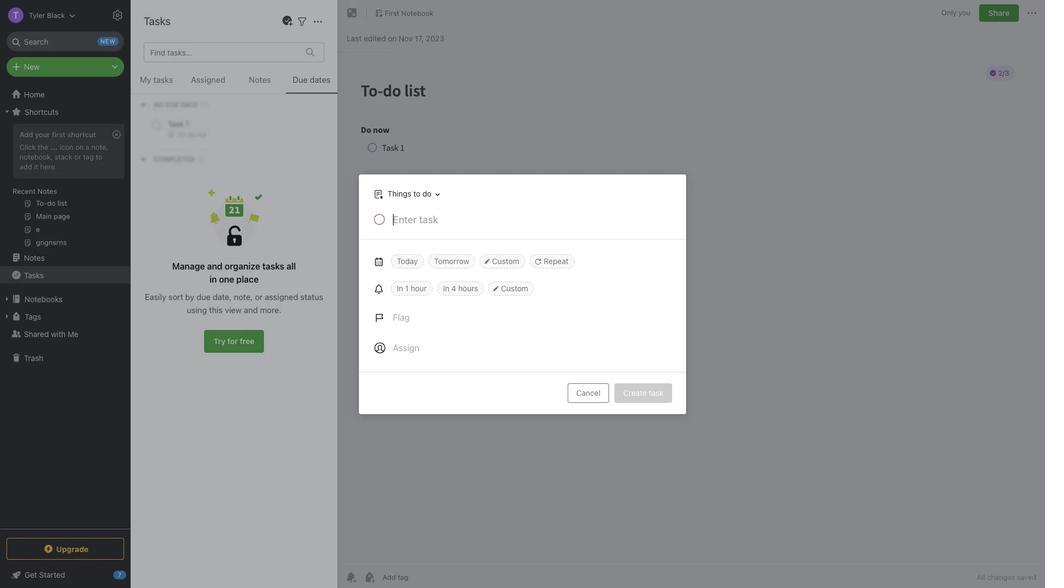 Task type: locate. For each thing, give the bounding box(es) containing it.
4 left notes
[[144, 34, 149, 43]]

a
[[145, 139, 150, 148]]

custom button down enter task text box
[[480, 254, 525, 268]]

in inside in 1 hour button
[[397, 283, 403, 293]]

1 horizontal spatial or
[[255, 292, 263, 302]]

in
[[397, 283, 403, 293], [443, 283, 449, 293]]

1 vertical spatial nov
[[145, 292, 157, 300]]

0 vertical spatial tasks
[[153, 75, 173, 84]]

tree
[[0, 85, 131, 528]]

expand note image
[[346, 7, 359, 20]]

for
[[204, 74, 216, 83]]

0 vertical spatial the
[[218, 74, 229, 83]]

share
[[989, 8, 1010, 17]]

trash
[[24, 353, 43, 362]]

nov left "17,"
[[399, 33, 413, 43]]

0 vertical spatial on
[[388, 33, 397, 43]]

tasks left all
[[262, 261, 284, 271]]

nov inside note window element
[[399, 33, 413, 43]]

notes inside note list "element"
[[154, 11, 184, 23]]

0 vertical spatial tasks
[[144, 15, 171, 27]]

17,
[[415, 33, 424, 43]]

the left ...
[[38, 143, 48, 151]]

try for free
[[214, 336, 255, 346]]

tree containing home
[[0, 85, 131, 528]]

and right view
[[244, 305, 258, 315]]

do
[[145, 74, 155, 83], [173, 74, 183, 83]]

1 vertical spatial to
[[413, 189, 421, 198]]

1 vertical spatial custom button
[[489, 281, 534, 295]]

tomorrow
[[434, 256, 469, 265]]

0 horizontal spatial on
[[75, 143, 84, 151]]

future
[[231, 74, 252, 83]]

or
[[74, 152, 81, 161], [255, 292, 263, 302]]

1 horizontal spatial the
[[218, 74, 229, 83]]

0 vertical spatial now
[[157, 74, 171, 83]]

all
[[287, 261, 296, 271]]

hours
[[458, 283, 478, 293]]

custom button right hours
[[489, 281, 534, 295]]

note, inside icon on a note, notebook, stack or tag to add it here.
[[91, 143, 108, 151]]

organize
[[225, 261, 260, 271]]

add a reminder image
[[345, 571, 358, 584]]

1 horizontal spatial in
[[443, 283, 449, 293]]

0 horizontal spatial tasks
[[153, 75, 173, 84]]

2 in from the left
[[443, 283, 449, 293]]

4 inside note list "element"
[[144, 34, 149, 43]]

recent
[[13, 187, 36, 195]]

notes link
[[0, 249, 130, 266]]

0 vertical spatial or
[[74, 152, 81, 161]]

little
[[152, 139, 167, 148]]

0 vertical spatial note,
[[91, 143, 108, 151]]

1 horizontal spatial nov
[[399, 33, 413, 43]]

tags
[[25, 312, 41, 321]]

1 vertical spatial tasks
[[24, 270, 44, 280]]

0 horizontal spatial the
[[38, 143, 48, 151]]

1 vertical spatial custom
[[501, 283, 528, 293]]

home
[[24, 90, 45, 99]]

tasks
[[144, 15, 171, 27], [24, 270, 44, 280]]

manage
[[172, 261, 205, 271]]

here
[[180, 139, 196, 148]]

expand tags image
[[3, 312, 11, 321]]

new
[[24, 62, 40, 71]]

nov left 14
[[145, 292, 157, 300]]

things
[[388, 189, 411, 198]]

on right "edited"
[[388, 33, 397, 43]]

1 in from the left
[[397, 283, 403, 293]]

Note Editor text field
[[338, 52, 1045, 566]]

task
[[649, 388, 664, 397]]

settings image
[[111, 9, 124, 22]]

to right tag
[[96, 152, 102, 161]]

do left list
[[157, 62, 166, 72]]

1 vertical spatial note,
[[234, 292, 253, 302]]

0 horizontal spatial tasks
[[24, 270, 44, 280]]

using
[[187, 305, 207, 315]]

in left 1
[[397, 283, 403, 293]]

0 horizontal spatial and
[[207, 261, 223, 271]]

2023
[[426, 33, 444, 43]]

due
[[293, 75, 308, 84]]

now up just now
[[157, 74, 171, 83]]

1 vertical spatial do
[[423, 189, 432, 198]]

4 left hours
[[452, 283, 456, 293]]

1 horizontal spatial note,
[[234, 292, 253, 302]]

custom left repeat button
[[492, 256, 519, 265]]

expand notebooks image
[[3, 295, 11, 303]]

easily
[[145, 292, 166, 302]]

today button
[[391, 254, 424, 268]]

nov inside note list "element"
[[145, 292, 157, 300]]

assigned
[[191, 75, 225, 84]]

0 vertical spatial custom
[[492, 256, 519, 265]]

all changes saved
[[977, 573, 1037, 581]]

to right things
[[413, 189, 421, 198]]

page
[[164, 128, 182, 137]]

tasks up 4 notes
[[144, 15, 171, 27]]

last
[[347, 33, 362, 43]]

1 horizontal spatial and
[[244, 305, 258, 315]]

tasks up just now
[[153, 75, 173, 84]]

this
[[209, 305, 223, 315]]

notes left the due
[[249, 75, 271, 84]]

1 vertical spatial the
[[38, 143, 48, 151]]

or up more.
[[255, 292, 263, 302]]

11
[[145, 161, 151, 170]]

in 1 hour button
[[391, 281, 433, 295]]

group
[[0, 120, 130, 253]]

Enter task text field
[[392, 213, 673, 231]]

assigned button
[[182, 73, 234, 94]]

notes
[[151, 34, 170, 43]]

status
[[300, 292, 323, 302]]

custom for in 4 hours
[[501, 283, 528, 293]]

shortcuts
[[25, 107, 59, 116]]

custom right hours
[[501, 283, 528, 293]]

do inside to-do list do now do soon for the future
[[157, 62, 166, 72]]

my tasks button
[[131, 73, 182, 94]]

1 horizontal spatial do
[[423, 189, 432, 198]]

0 vertical spatial to
[[96, 152, 102, 161]]

and up in
[[207, 261, 223, 271]]

0 horizontal spatial to
[[96, 152, 102, 161]]

shortcuts button
[[0, 103, 130, 120]]

1 vertical spatial 4
[[452, 283, 456, 293]]

home link
[[0, 85, 131, 103]]

1 horizontal spatial do
[[173, 74, 183, 83]]

tasks up "notebooks"
[[24, 270, 44, 280]]

custom button for tomorrow
[[480, 254, 525, 268]]

1 vertical spatial or
[[255, 292, 263, 302]]

None search field
[[14, 32, 117, 51]]

trash link
[[0, 349, 130, 366]]

tag
[[83, 152, 94, 161]]

note, right a at the top of the page
[[91, 143, 108, 151]]

custom
[[492, 256, 519, 265], [501, 283, 528, 293]]

or inside the easily sort by due date, note, or assigned status using this view and more.
[[255, 292, 263, 302]]

0 horizontal spatial or
[[74, 152, 81, 161]]

dates
[[310, 75, 331, 84]]

a
[[86, 143, 89, 151]]

note, up view
[[234, 292, 253, 302]]

custom for tomorrow
[[492, 256, 519, 265]]

in left hours
[[443, 283, 449, 293]]

notes
[[154, 11, 184, 23], [249, 75, 271, 84], [37, 187, 57, 195], [24, 253, 45, 262]]

due dates button
[[286, 73, 338, 94]]

1 vertical spatial on
[[75, 143, 84, 151]]

2 things to do button from the left
[[371, 186, 444, 202]]

now up 2/3
[[160, 87, 172, 96]]

0 horizontal spatial nov
[[145, 292, 157, 300]]

0 horizontal spatial note,
[[91, 143, 108, 151]]

repeat
[[544, 256, 569, 265]]

custom button
[[480, 254, 525, 268], [489, 281, 534, 295]]

and inside manage and organize tasks all in one place
[[207, 261, 223, 271]]

notes up tasks button
[[24, 253, 45, 262]]

add
[[20, 130, 33, 139]]

1 vertical spatial tasks
[[262, 261, 284, 271]]

1 vertical spatial now
[[160, 87, 172, 96]]

gngnsrns
[[145, 258, 179, 268]]

due
[[197, 292, 211, 302]]

do down list
[[173, 74, 183, 83]]

0 horizontal spatial do
[[145, 74, 155, 83]]

1 horizontal spatial 4
[[452, 283, 456, 293]]

all
[[977, 573, 985, 581]]

0 horizontal spatial 4
[[144, 34, 149, 43]]

or left tag
[[74, 152, 81, 161]]

new button
[[7, 57, 124, 77]]

and inside the easily sort by due date, note, or assigned status using this view and more.
[[244, 305, 258, 315]]

create task button
[[615, 383, 672, 403]]

now
[[157, 74, 171, 83], [160, 87, 172, 96]]

0 vertical spatial nov
[[399, 33, 413, 43]]

on
[[388, 33, 397, 43], [75, 143, 84, 151]]

the right for
[[218, 74, 229, 83]]

0 horizontal spatial do
[[157, 62, 166, 72]]

on left a at the top of the page
[[75, 143, 84, 151]]

place
[[236, 274, 259, 284]]

0 vertical spatial 4
[[144, 34, 149, 43]]

1 horizontal spatial tasks
[[262, 261, 284, 271]]

new task image
[[281, 15, 294, 28]]

do right things
[[423, 189, 432, 198]]

to-do list do now do soon for the future
[[145, 62, 252, 83]]

do down to-
[[145, 74, 155, 83]]

flag
[[393, 312, 410, 322]]

group containing add your first shortcut
[[0, 120, 130, 253]]

4
[[144, 34, 149, 43], [452, 283, 456, 293]]

add
[[20, 162, 32, 171]]

0 vertical spatial do
[[157, 62, 166, 72]]

0 vertical spatial and
[[207, 261, 223, 271]]

notes up notes
[[154, 11, 184, 23]]

0 vertical spatial custom button
[[480, 254, 525, 268]]

and
[[207, 261, 223, 271], [244, 305, 258, 315]]

1 horizontal spatial to
[[413, 189, 421, 198]]

cancel button
[[568, 383, 609, 403]]

or inside icon on a note, notebook, stack or tag to add it here.
[[74, 152, 81, 161]]

edited
[[364, 33, 386, 43]]

0 horizontal spatial in
[[397, 283, 403, 293]]

nov
[[399, 33, 413, 43], [145, 292, 157, 300]]

1 vertical spatial and
[[244, 305, 258, 315]]

things to do button
[[369, 186, 444, 202], [371, 186, 444, 202]]

1 horizontal spatial tasks
[[144, 15, 171, 27]]

1 horizontal spatial on
[[388, 33, 397, 43]]

in inside in 4 hours button
[[443, 283, 449, 293]]



Task type: describe. For each thing, give the bounding box(es) containing it.
easily sort by due date, note, or assigned status using this view and more.
[[145, 292, 323, 315]]

in 4 hours
[[443, 283, 478, 293]]

Search text field
[[14, 32, 117, 51]]

Go to note or move task field
[[369, 186, 444, 202]]

tags button
[[0, 308, 130, 325]]

due dates
[[293, 75, 331, 84]]

first
[[52, 130, 65, 139]]

or for tag
[[74, 152, 81, 161]]

nov 14
[[145, 292, 166, 300]]

group inside "tree"
[[0, 120, 130, 253]]

14
[[159, 292, 166, 300]]

add your first shortcut
[[20, 130, 96, 139]]

or for assigned
[[255, 292, 263, 302]]

today
[[397, 256, 418, 265]]

minutes
[[153, 161, 177, 170]]

1 do from the left
[[145, 74, 155, 83]]

in for in 1 hour
[[397, 283, 403, 293]]

you
[[959, 8, 971, 17]]

hour
[[411, 283, 427, 293]]

your
[[35, 130, 50, 139]]

bit
[[169, 139, 178, 148]]

icon on a note, notebook, stack or tag to add it here.
[[20, 143, 108, 171]]

2 do from the left
[[173, 74, 183, 83]]

recent notes
[[13, 187, 57, 195]]

stack
[[55, 152, 72, 161]]

on inside note window element
[[388, 33, 397, 43]]

tasks inside button
[[153, 75, 173, 84]]

repeat button
[[530, 254, 575, 268]]

custom button for in 4 hours
[[489, 281, 534, 295]]

just
[[145, 87, 158, 96]]

by
[[185, 292, 194, 302]]

in 4 hours button
[[437, 281, 484, 295]]

note, inside the easily sort by due date, note, or assigned status using this view and more.
[[234, 292, 253, 302]]

with
[[51, 329, 66, 338]]

me
[[68, 329, 79, 338]]

note list element
[[131, 0, 338, 588]]

do inside "go to note or move task" field
[[423, 189, 432, 198]]

shared with me link
[[0, 325, 130, 342]]

manage and organize tasks all in one place
[[172, 261, 296, 284]]

4 notes
[[144, 34, 170, 43]]

view
[[225, 305, 242, 315]]

now inside to-do list do now do soon for the future
[[157, 74, 171, 83]]

free
[[240, 336, 255, 346]]

it
[[34, 162, 38, 171]]

notebooks
[[25, 294, 63, 304]]

1 things to do button from the left
[[369, 186, 444, 202]]

create
[[623, 388, 647, 397]]

for
[[227, 336, 238, 346]]

to inside field
[[413, 189, 421, 198]]

notes button
[[234, 73, 286, 94]]

last edited on nov 17, 2023
[[347, 33, 444, 43]]

in 1 hour
[[397, 283, 427, 293]]

assign
[[393, 343, 419, 353]]

to inside icon on a note, notebook, stack or tag to add it here.
[[96, 152, 102, 161]]

more.
[[260, 305, 281, 315]]

date,
[[213, 292, 232, 302]]

things to do
[[388, 189, 432, 198]]

first
[[385, 8, 399, 17]]

first notebook
[[385, 8, 434, 17]]

4 inside button
[[452, 283, 456, 293]]

icon
[[60, 143, 73, 151]]

main
[[145, 128, 162, 137]]

note window element
[[338, 0, 1045, 588]]

shared
[[24, 329, 49, 338]]

notebooks link
[[0, 290, 130, 308]]

a little bit here
[[145, 139, 196, 148]]

in
[[210, 274, 217, 284]]

notebook
[[401, 8, 434, 17]]

only you
[[942, 8, 971, 17]]

sort
[[168, 292, 183, 302]]

in for in 4 hours
[[443, 283, 449, 293]]

notes inside button
[[249, 75, 271, 84]]

Find tasks… text field
[[146, 43, 299, 61]]

tomorrow button
[[428, 254, 475, 268]]

tasks inside manage and organize tasks all in one place
[[262, 261, 284, 271]]

shortcut
[[67, 130, 96, 139]]

share button
[[979, 4, 1019, 22]]

saved
[[1017, 573, 1037, 581]]

on inside icon on a note, notebook, stack or tag to add it here.
[[75, 143, 84, 151]]

cancel
[[576, 388, 601, 397]]

first notebook button
[[371, 5, 437, 21]]

main page
[[145, 128, 182, 137]]

assign button
[[368, 335, 426, 361]]

assigned
[[265, 292, 298, 302]]

soon
[[185, 74, 202, 83]]

add tag image
[[363, 571, 376, 584]]

try for free button
[[204, 330, 264, 353]]

2/3
[[157, 100, 167, 108]]

notes right the recent
[[37, 187, 57, 195]]

shared with me
[[24, 329, 79, 338]]

tasks inside button
[[24, 270, 44, 280]]

my
[[140, 75, 151, 84]]

the inside to-do list do now do soon for the future
[[218, 74, 229, 83]]

here.
[[40, 162, 57, 171]]

changes
[[987, 573, 1015, 581]]

upgrade
[[56, 544, 89, 553]]

upgrade button
[[7, 538, 124, 560]]

one
[[219, 274, 234, 284]]

only
[[942, 8, 957, 17]]

click the ...
[[20, 143, 58, 151]]



Task type: vqa. For each thing, say whether or not it's contained in the screenshot.
Custom button corresponding to In 4 hours
yes



